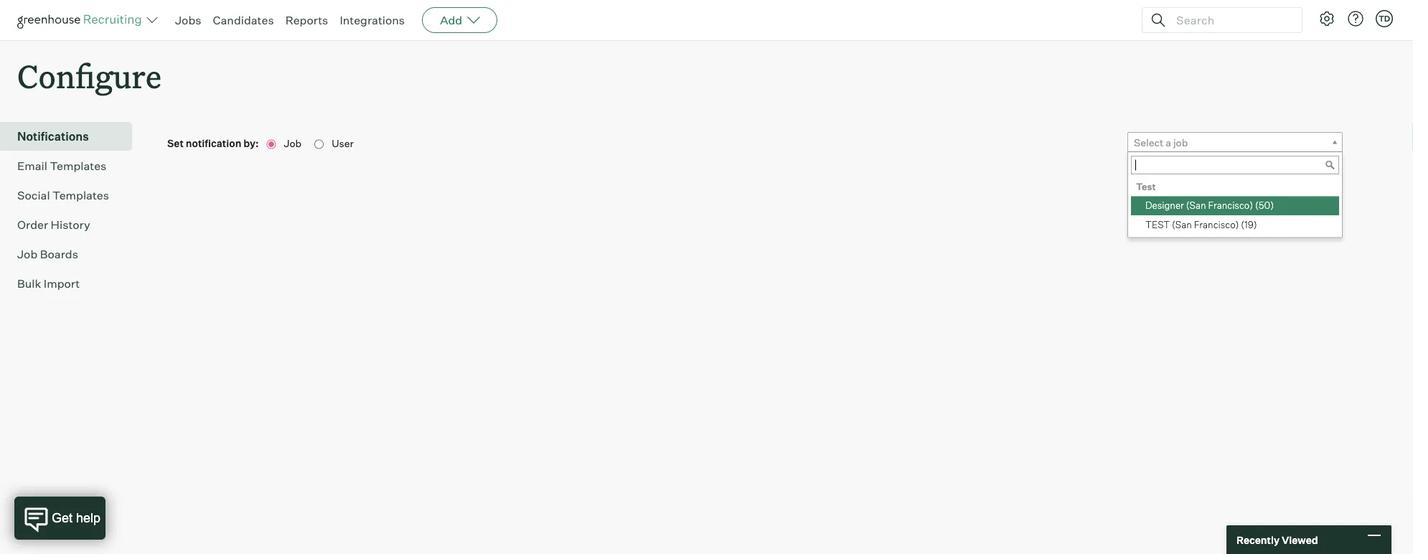 Task type: describe. For each thing, give the bounding box(es) containing it.
recently
[[1237, 533, 1280, 546]]

job boards
[[17, 247, 78, 261]]

job boards link
[[17, 246, 126, 263]]

notifications link
[[17, 128, 126, 145]]

viewed
[[1282, 533, 1318, 546]]

select a job link
[[1128, 132, 1343, 153]]

order
[[17, 218, 48, 232]]

job for job
[[284, 137, 304, 150]]

job for job boards
[[17, 247, 38, 261]]

social templates
[[17, 188, 109, 203]]

jobs link
[[175, 13, 201, 27]]

by:
[[244, 137, 259, 150]]

(50)
[[1255, 200, 1274, 211]]

notification
[[186, 137, 241, 150]]

social
[[17, 188, 50, 203]]

greenhouse recruiting image
[[17, 11, 146, 29]]

bulk
[[17, 276, 41, 291]]

user
[[332, 137, 354, 150]]

test (san francisco) (19)
[[1145, 219, 1257, 230]]

td button
[[1373, 7, 1396, 30]]

User radio
[[314, 140, 324, 149]]

test option
[[1131, 177, 1339, 196]]

add button
[[422, 7, 498, 33]]

bulk import link
[[17, 275, 126, 292]]

integrations
[[340, 13, 405, 27]]

candidates
[[213, 13, 274, 27]]

(san for test
[[1172, 219, 1192, 230]]

td button
[[1376, 10, 1393, 27]]

designer
[[1145, 200, 1184, 211]]

recently viewed
[[1237, 533, 1318, 546]]

td
[[1379, 14, 1390, 23]]

boards
[[40, 247, 78, 261]]

bulk import
[[17, 276, 80, 291]]

test
[[1145, 219, 1170, 230]]

set
[[167, 137, 184, 150]]



Task type: vqa. For each thing, say whether or not it's contained in the screenshot.
Years corresponding to 8
no



Task type: locate. For each thing, give the bounding box(es) containing it.
integrations link
[[340, 13, 405, 27]]

1 vertical spatial templates
[[52, 188, 109, 203]]

add
[[440, 13, 462, 27]]

templates up social templates link
[[50, 159, 106, 173]]

import
[[44, 276, 80, 291]]

Job radio
[[267, 140, 276, 149]]

job
[[1173, 137, 1188, 149]]

0 vertical spatial templates
[[50, 159, 106, 173]]

(san
[[1186, 200, 1206, 211], [1172, 219, 1192, 230]]

order history
[[17, 218, 90, 232]]

designer (san francisco) (50)
[[1145, 200, 1274, 211]]

francisco) down "test" option
[[1208, 200, 1253, 211]]

1 vertical spatial francisco)
[[1194, 219, 1239, 230]]

test
[[1136, 181, 1156, 192]]

0 vertical spatial job
[[284, 137, 304, 150]]

configure image
[[1318, 10, 1336, 27]]

a
[[1166, 137, 1171, 149]]

(san for designer
[[1186, 200, 1206, 211]]

job right job option
[[284, 137, 304, 150]]

reports
[[285, 13, 328, 27]]

0 vertical spatial (san
[[1186, 200, 1206, 211]]

order history link
[[17, 216, 126, 233]]

(19)
[[1241, 219, 1257, 230]]

designer (san francisco) (50) option
[[1131, 196, 1339, 215]]

francisco) down designer (san francisco) (50)
[[1194, 219, 1239, 230]]

francisco) for (19)
[[1194, 219, 1239, 230]]

select a job
[[1134, 137, 1188, 149]]

social templates link
[[17, 187, 126, 204]]

1 vertical spatial (san
[[1172, 219, 1192, 230]]

templates up order history link in the top of the page
[[52, 188, 109, 203]]

job up the bulk
[[17, 247, 38, 261]]

job
[[284, 137, 304, 150], [17, 247, 38, 261]]

(san right test
[[1172, 219, 1192, 230]]

1 horizontal spatial job
[[284, 137, 304, 150]]

configure
[[17, 55, 162, 97]]

0 vertical spatial francisco)
[[1208, 200, 1253, 211]]

jobs
[[175, 13, 201, 27]]

templates for social templates
[[52, 188, 109, 203]]

email templates link
[[17, 157, 126, 175]]

notifications
[[17, 129, 89, 144]]

francisco)
[[1208, 200, 1253, 211], [1194, 219, 1239, 230]]

(san up test (san francisco) (19)
[[1186, 200, 1206, 211]]

francisco) for (50)
[[1208, 200, 1253, 211]]

email
[[17, 159, 47, 173]]

candidates link
[[213, 13, 274, 27]]

0 horizontal spatial job
[[17, 247, 38, 261]]

templates
[[50, 159, 106, 173], [52, 188, 109, 203]]

1 vertical spatial job
[[17, 247, 38, 261]]

None text field
[[1131, 156, 1339, 175]]

templates for email templates
[[50, 159, 106, 173]]

reports link
[[285, 13, 328, 27]]

select
[[1134, 137, 1164, 149]]

email templates
[[17, 159, 106, 173]]

test (san francisco) (19) option
[[1131, 215, 1339, 234]]

set notification by:
[[167, 137, 261, 150]]

Search text field
[[1173, 10, 1289, 31]]

history
[[51, 218, 90, 232]]



